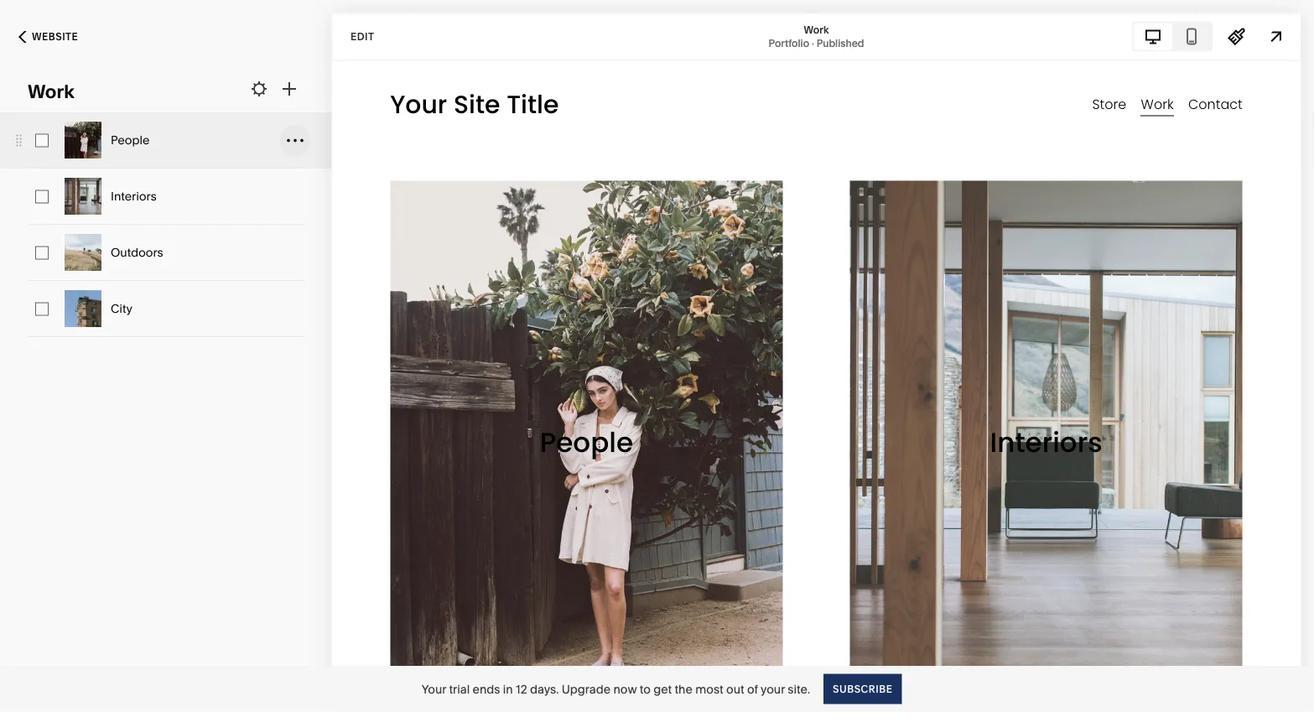 Task type: locate. For each thing, give the bounding box(es) containing it.
ends
[[473, 682, 500, 696]]

the
[[675, 682, 693, 696]]

·
[[812, 37, 814, 49]]

website
[[32, 31, 78, 43]]

row group
[[0, 112, 332, 337]]

website button
[[0, 18, 97, 55]]

work up ·
[[804, 23, 829, 36]]

days.
[[530, 682, 559, 696]]

to
[[640, 682, 651, 696]]

1 vertical spatial work
[[28, 80, 74, 103]]

edit
[[351, 30, 374, 42]]

12
[[516, 682, 527, 696]]

edit button
[[340, 21, 385, 52]]

work inside 'work portfolio · published'
[[804, 23, 829, 36]]

work portfolio · published
[[769, 23, 864, 49]]

work down website button
[[28, 80, 74, 103]]

in
[[503, 682, 513, 696]]

0 horizontal spatial work
[[28, 80, 74, 103]]

work
[[804, 23, 829, 36], [28, 80, 74, 103]]

your trial ends in 12 days. upgrade now to get the most out of your site.
[[422, 682, 810, 696]]

work for work portfolio · published
[[804, 23, 829, 36]]

0 vertical spatial work
[[804, 23, 829, 36]]

subscribe
[[833, 683, 893, 695]]

tab list
[[1134, 23, 1211, 50]]

your
[[422, 682, 446, 696]]

1 horizontal spatial work
[[804, 23, 829, 36]]

upgrade
[[562, 682, 611, 696]]

portfolio
[[769, 37, 809, 49]]



Task type: vqa. For each thing, say whether or not it's contained in the screenshot.
Create Folder button
no



Task type: describe. For each thing, give the bounding box(es) containing it.
trial
[[449, 682, 470, 696]]

out
[[726, 682, 744, 696]]

outdoors
[[111, 245, 163, 260]]

subscribe button
[[824, 674, 902, 704]]

people
[[111, 133, 150, 147]]

row group containing people
[[0, 112, 332, 337]]

of
[[747, 682, 758, 696]]

now
[[613, 682, 637, 696]]

most
[[695, 682, 724, 696]]

city
[[111, 302, 132, 316]]

get
[[654, 682, 672, 696]]

site.
[[788, 682, 810, 696]]

work for work
[[28, 80, 74, 103]]

interiors
[[111, 189, 157, 203]]

published
[[817, 37, 864, 49]]

your
[[761, 682, 785, 696]]



